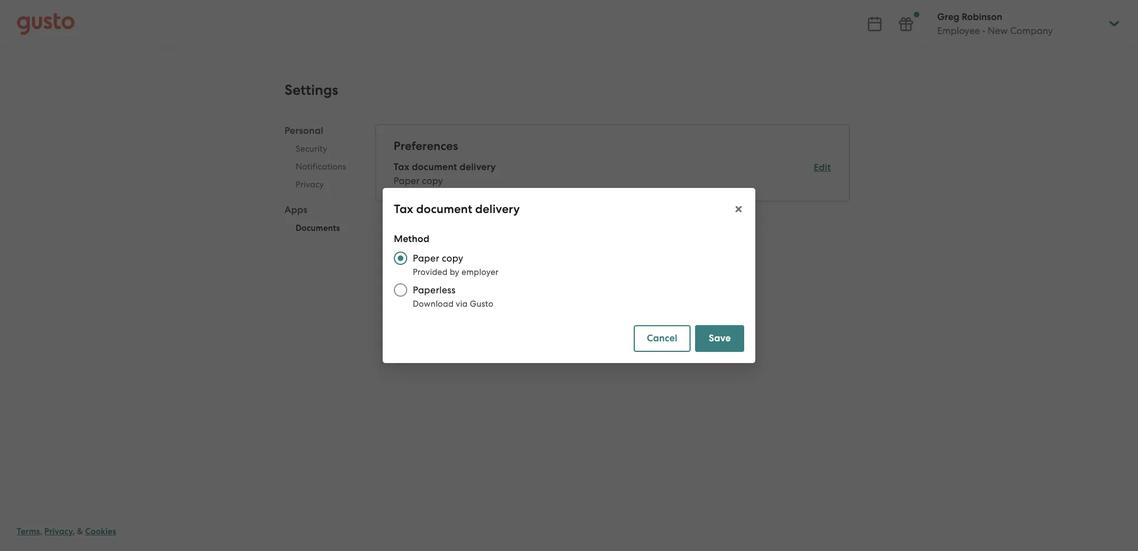 Task type: locate. For each thing, give the bounding box(es) containing it.
copy down the preferences
[[422, 175, 443, 186]]

cancel
[[647, 333, 678, 344]]

via
[[456, 299, 468, 309]]

cookies button
[[85, 525, 116, 539]]

1 vertical spatial paper
[[413, 253, 440, 264]]

group containing personal
[[285, 124, 358, 241]]

1 vertical spatial document
[[416, 202, 473, 217]]

tax inside tax document delivery paper copy
[[394, 161, 410, 173]]

0 vertical spatial document
[[412, 161, 457, 173]]

paper copy
[[413, 253, 464, 264]]

privacy link left the &
[[44, 527, 73, 537]]

1 horizontal spatial ,
[[73, 527, 75, 537]]

0 horizontal spatial ,
[[40, 527, 42, 537]]

tax inside tax document delivery dialog
[[394, 202, 414, 217]]

delivery for tax document delivery
[[475, 202, 520, 217]]

1 vertical spatial delivery
[[475, 202, 520, 217]]

terms
[[17, 527, 40, 537]]

privacy link down notifications
[[285, 176, 358, 194]]

terms link
[[17, 527, 40, 537]]

0 horizontal spatial privacy
[[44, 527, 73, 537]]

0 vertical spatial tax
[[394, 161, 410, 173]]

by
[[450, 267, 460, 277]]

document down tax document delivery paper copy
[[416, 202, 473, 217]]

1 vertical spatial privacy
[[44, 527, 73, 537]]

0 vertical spatial privacy link
[[285, 176, 358, 194]]

documents link
[[285, 219, 358, 237]]

save button
[[696, 325, 745, 352]]

,
[[40, 527, 42, 537], [73, 527, 75, 537]]

tax up method
[[394, 202, 414, 217]]

copy up by
[[442, 253, 464, 264]]

document down the preferences
[[412, 161, 457, 173]]

privacy
[[296, 180, 324, 190], [44, 527, 73, 537]]

download via gusto
[[413, 299, 494, 309]]

group
[[285, 124, 358, 241]]

tax down the preferences
[[394, 161, 410, 173]]

tax for tax document delivery
[[394, 202, 414, 217]]

delivery inside tax document delivery paper copy
[[460, 161, 496, 173]]

1 vertical spatial copy
[[442, 253, 464, 264]]

1 , from the left
[[40, 527, 42, 537]]

copy inside tax document delivery paper copy
[[422, 175, 443, 186]]

tax document delivery
[[394, 202, 520, 217]]

gusto
[[470, 299, 494, 309]]

privacy down notifications link
[[296, 180, 324, 190]]

notifications link
[[285, 158, 358, 176]]

paper up provided
[[413, 253, 440, 264]]

paperless
[[413, 285, 456, 296]]

paper down the preferences
[[394, 175, 420, 186]]

settings
[[285, 81, 338, 99]]

preferences
[[394, 139, 458, 154]]

1 vertical spatial privacy link
[[44, 527, 73, 537]]

delivery
[[460, 161, 496, 173], [475, 202, 520, 217]]

1 vertical spatial tax
[[394, 202, 414, 217]]

0 horizontal spatial privacy link
[[44, 527, 73, 537]]

0 vertical spatial delivery
[[460, 161, 496, 173]]

privacy left the &
[[44, 527, 73, 537]]

0 vertical spatial privacy
[[296, 180, 324, 190]]

0 vertical spatial copy
[[422, 175, 443, 186]]

document for tax document delivery
[[416, 202, 473, 217]]

security link
[[285, 140, 358, 158]]

tax
[[394, 161, 410, 173], [394, 202, 414, 217]]

tax for tax document delivery paper copy
[[394, 161, 410, 173]]

privacy link
[[285, 176, 358, 194], [44, 527, 73, 537]]

download
[[413, 299, 454, 309]]

document inside tax document delivery paper copy
[[412, 161, 457, 173]]

provided
[[413, 267, 448, 277]]

delivery for tax document delivery paper copy
[[460, 161, 496, 173]]

paper inside tax document delivery paper copy
[[394, 175, 420, 186]]

Paper copy radio
[[389, 246, 413, 271]]

document for tax document delivery paper copy
[[412, 161, 457, 173]]

paper
[[394, 175, 420, 186], [413, 253, 440, 264]]

0 vertical spatial paper
[[394, 175, 420, 186]]

method
[[394, 233, 430, 245]]

delivery inside dialog
[[475, 202, 520, 217]]

document
[[412, 161, 457, 173], [416, 202, 473, 217]]

copy
[[422, 175, 443, 186], [442, 253, 464, 264]]

copy inside tax document delivery dialog
[[442, 253, 464, 264]]

document inside dialog
[[416, 202, 473, 217]]



Task type: vqa. For each thing, say whether or not it's contained in the screenshot.
via
yes



Task type: describe. For each thing, give the bounding box(es) containing it.
account menu element
[[923, 0, 1122, 47]]

apps
[[285, 204, 308, 216]]

notifications
[[296, 162, 346, 172]]

security
[[296, 144, 327, 154]]

1 horizontal spatial privacy link
[[285, 176, 358, 194]]

employer
[[462, 267, 499, 277]]

cancel button
[[634, 325, 691, 352]]

terms , privacy , & cookies
[[17, 527, 116, 537]]

documents
[[296, 223, 340, 233]]

provided by employer
[[413, 267, 499, 277]]

tax document delivery element
[[394, 161, 832, 188]]

cookies
[[85, 527, 116, 537]]

2 , from the left
[[73, 527, 75, 537]]

save
[[709, 333, 731, 344]]

tax document delivery paper copy
[[394, 161, 496, 186]]

1 horizontal spatial privacy
[[296, 180, 324, 190]]

home image
[[17, 13, 75, 35]]

tax document delivery dialog
[[383, 188, 756, 363]]

edit
[[814, 162, 832, 174]]

Paperless radio
[[389, 278, 413, 303]]

personal
[[285, 125, 324, 137]]

edit link
[[814, 162, 832, 174]]

paper inside tax document delivery dialog
[[413, 253, 440, 264]]

preferences group
[[394, 138, 832, 188]]

gusto navigation element
[[0, 48, 167, 93]]

&
[[77, 527, 83, 537]]



